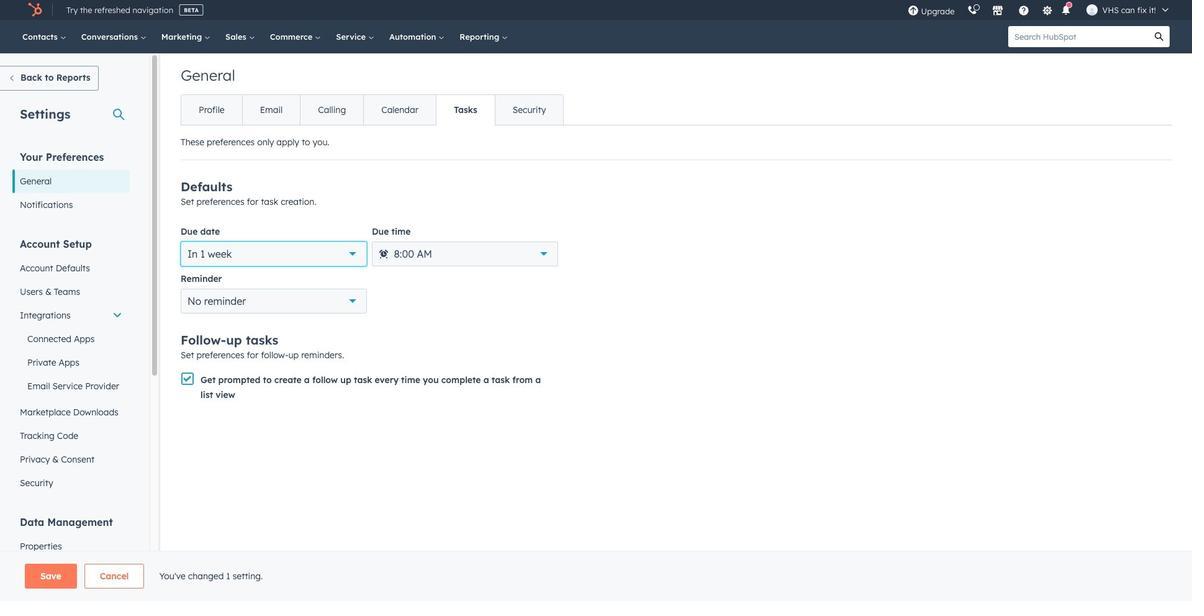 Task type: describe. For each thing, give the bounding box(es) containing it.
account setup element
[[12, 237, 130, 495]]

Search HubSpot search field
[[1009, 26, 1149, 47]]

jer mill image
[[1087, 4, 1098, 16]]



Task type: locate. For each thing, give the bounding box(es) containing it.
data management element
[[12, 516, 130, 601]]

your preferences element
[[12, 150, 130, 217]]

navigation
[[181, 94, 564, 125]]

marketplaces image
[[992, 6, 1003, 17]]

menu
[[902, 0, 1178, 20]]



Task type: vqa. For each thing, say whether or not it's contained in the screenshot.
Publish
no



